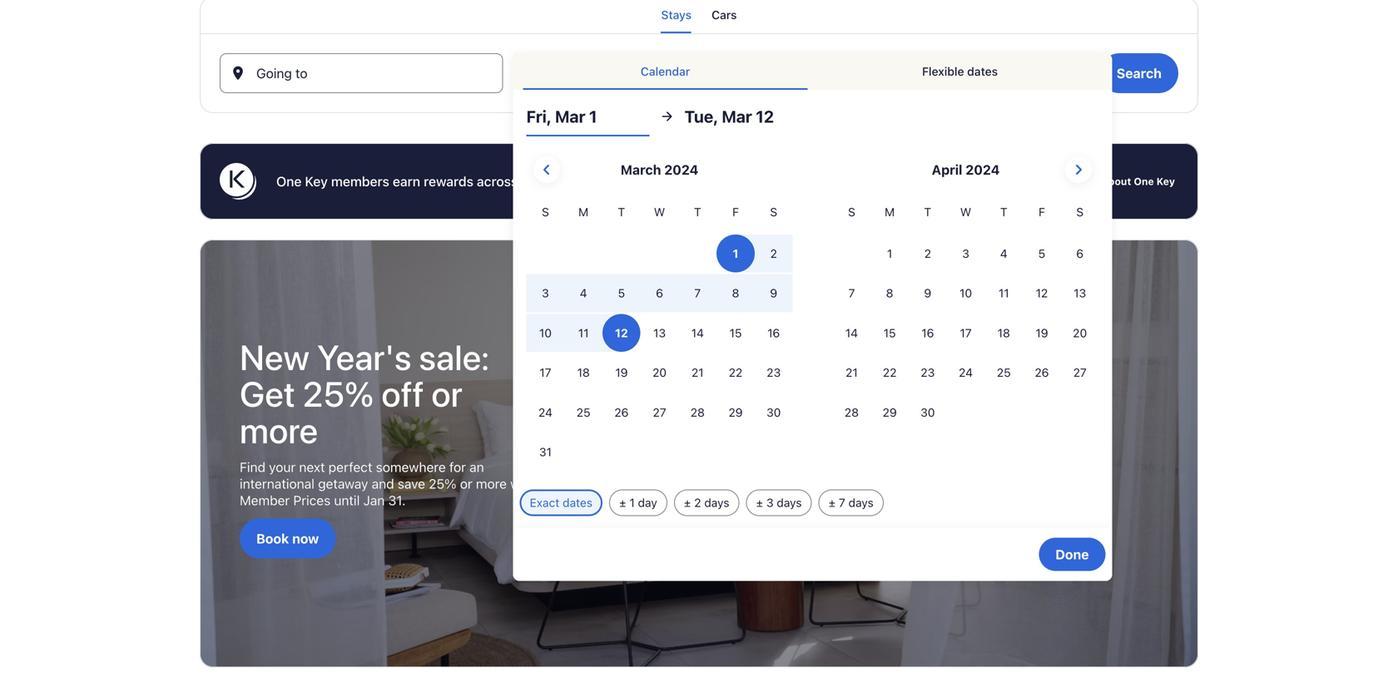 Task type: locate. For each thing, give the bounding box(es) containing it.
18 for the bottom the 18 button
[[577, 366, 590, 380]]

0 vertical spatial dates
[[967, 64, 998, 78]]

1 horizontal spatial key
[[1157, 176, 1175, 187]]

w inside april 2024 element
[[960, 205, 971, 219]]

2 f from the left
[[1039, 205, 1045, 219]]

17 button up 31
[[526, 354, 564, 392]]

2 30 from the left
[[921, 406, 935, 419]]

2 s from the left
[[770, 205, 777, 219]]

more down an
[[476, 476, 507, 492]]

3 days from the left
[[848, 496, 874, 510]]

0 horizontal spatial 16
[[767, 326, 780, 340]]

1 horizontal spatial 20
[[1073, 326, 1087, 340]]

16
[[767, 326, 780, 340], [921, 326, 934, 340]]

4 s from the left
[[1076, 205, 1084, 219]]

± for ± 1 day
[[619, 496, 626, 510]]

25% left off on the bottom of the page
[[303, 373, 374, 414]]

5
[[1038, 247, 1045, 260]]

24 down 10 "button"
[[959, 366, 973, 380]]

18 for the 18 button to the right
[[998, 326, 1010, 340]]

0 horizontal spatial 24
[[538, 406, 552, 419]]

1 28 button from the left
[[679, 394, 717, 432]]

7
[[848, 286, 855, 300], [839, 496, 845, 510]]

0 vertical spatial 7
[[848, 286, 855, 300]]

1 30 button from the left
[[755, 394, 793, 432]]

1 21 from the left
[[691, 366, 704, 380]]

1 horizontal spatial 2
[[924, 247, 931, 260]]

23 inside march 2024 element
[[767, 366, 781, 380]]

somewhere
[[376, 459, 446, 475]]

0 horizontal spatial 3
[[766, 496, 774, 510]]

19 inside april 2024 element
[[1036, 326, 1048, 340]]

1 horizontal spatial 17
[[960, 326, 972, 340]]

w
[[654, 205, 665, 219], [960, 205, 971, 219]]

more up your
[[240, 410, 318, 451]]

2 16 button from the left
[[909, 314, 947, 352]]

25% down for
[[429, 476, 457, 492]]

1 horizontal spatial 21 button
[[833, 354, 871, 392]]

27
[[1073, 366, 1087, 380], [653, 406, 666, 419]]

1 22 from the left
[[729, 366, 743, 380]]

22 for first 22 button from left
[[729, 366, 743, 380]]

0 horizontal spatial 18 button
[[564, 354, 602, 392]]

20
[[1073, 326, 1087, 340], [652, 366, 667, 380]]

23
[[767, 366, 781, 380], [921, 366, 935, 380]]

2 28 button from the left
[[833, 394, 871, 432]]

1 horizontal spatial 15 button
[[871, 314, 909, 352]]

26 inside april 2024 element
[[1035, 366, 1049, 380]]

24 for the leftmost 24 button
[[538, 406, 552, 419]]

± for ± 7 days
[[828, 496, 836, 510]]

15 inside march 2024 element
[[729, 326, 742, 340]]

0 vertical spatial 17 button
[[947, 314, 985, 352]]

mar 1 - mar 12
[[550, 72, 636, 88]]

17 button down 10 "button"
[[947, 314, 985, 352]]

0 horizontal spatial 30 button
[[755, 394, 793, 432]]

t up 4
[[1000, 205, 1007, 219]]

22
[[729, 366, 743, 380], [883, 366, 897, 380]]

1 vertical spatial and
[[372, 476, 394, 492]]

jan
[[363, 492, 385, 508]]

1 horizontal spatial f
[[1039, 205, 1045, 219]]

2 right day
[[694, 496, 701, 510]]

17 inside april 2024 element
[[960, 326, 972, 340]]

± left day
[[619, 496, 626, 510]]

0 horizontal spatial 28
[[690, 406, 705, 419]]

0 vertical spatial 2
[[924, 247, 931, 260]]

book now link
[[240, 519, 336, 559]]

1 horizontal spatial 20 button
[[1061, 314, 1099, 352]]

1 horizontal spatial 13
[[1074, 286, 1086, 300]]

12 left calendar
[[622, 72, 636, 88]]

dates
[[967, 64, 998, 78], [563, 496, 592, 510]]

1 horizontal spatial 30 button
[[909, 394, 947, 432]]

2 inside button
[[924, 247, 931, 260]]

3 t from the left
[[924, 205, 931, 219]]

2 23 button from the left
[[909, 354, 947, 392]]

12 inside "button"
[[756, 107, 774, 126]]

7 left 8
[[848, 286, 855, 300]]

m inside april 2024 element
[[885, 205, 895, 219]]

day
[[638, 496, 657, 510]]

1 vertical spatial 19
[[615, 366, 628, 380]]

1 vertical spatial 20
[[652, 366, 667, 380]]

17
[[960, 326, 972, 340], [540, 366, 551, 380]]

1 button
[[871, 235, 909, 273]]

2024 for april 2024
[[966, 162, 1000, 178]]

25 inside april 2024 element
[[997, 366, 1011, 380]]

and inside 'new year's sale: get 25% off or more find your next perfect somewhere for an international getaway and save 25% or more with member prices until jan 31.'
[[372, 476, 394, 492]]

1 vertical spatial 24 button
[[526, 394, 564, 432]]

w for march
[[654, 205, 665, 219]]

1 ± from the left
[[619, 496, 626, 510]]

0 horizontal spatial 25 button
[[564, 394, 602, 432]]

15
[[729, 326, 742, 340], [884, 326, 896, 340]]

days left ± 7 days
[[777, 496, 802, 510]]

31 button
[[526, 433, 564, 471]]

12 right tue, at top
[[756, 107, 774, 126]]

t down "hotels.com,"
[[618, 205, 625, 219]]

30 inside april 2024 element
[[921, 406, 935, 419]]

22 inside march 2024 element
[[729, 366, 743, 380]]

2 30 button from the left
[[909, 394, 947, 432]]

0 horizontal spatial f
[[732, 205, 739, 219]]

2 ± from the left
[[684, 496, 691, 510]]

one right 'about'
[[1134, 176, 1154, 187]]

or
[[431, 373, 463, 414], [460, 476, 472, 492]]

f inside march 2024 element
[[732, 205, 739, 219]]

1 vertical spatial 17
[[540, 366, 551, 380]]

13 inside april 2024 element
[[1074, 286, 1086, 300]]

± right ± 3 days
[[828, 496, 836, 510]]

next month image
[[1069, 160, 1088, 180]]

1 horizontal spatial 28 button
[[833, 394, 871, 432]]

± 2 days
[[684, 496, 729, 510]]

0 vertical spatial 18
[[998, 326, 1010, 340]]

0 horizontal spatial 30
[[766, 406, 781, 419]]

f inside april 2024 element
[[1039, 205, 1045, 219]]

key left the members
[[305, 174, 328, 189]]

13 inside march 2024 element
[[653, 326, 666, 340]]

3 right "± 2 days"
[[766, 496, 774, 510]]

20 for 20 button to the top
[[1073, 326, 1087, 340]]

25 inside march 2024 element
[[576, 406, 590, 419]]

1 horizontal spatial 3
[[962, 247, 969, 260]]

25
[[997, 366, 1011, 380], [576, 406, 590, 419]]

24 button down 10 "button"
[[947, 354, 985, 392]]

2 15 from the left
[[884, 326, 896, 340]]

30
[[766, 406, 781, 419], [921, 406, 935, 419]]

14
[[691, 326, 704, 340], [845, 326, 858, 340]]

1 vertical spatial 25%
[[429, 476, 457, 492]]

24 for topmost 24 button
[[959, 366, 973, 380]]

0 horizontal spatial 25
[[576, 406, 590, 419]]

0 horizontal spatial 17 button
[[526, 354, 564, 392]]

24 button up 31
[[526, 394, 564, 432]]

days right ± 3 days
[[848, 496, 874, 510]]

book
[[256, 531, 289, 546]]

sale:
[[419, 336, 489, 378]]

1 down mar 1 - mar 12
[[589, 107, 597, 126]]

27 button
[[1061, 354, 1099, 392], [641, 394, 679, 432]]

1 horizontal spatial 18
[[998, 326, 1010, 340]]

2 right "1" button
[[924, 247, 931, 260]]

tab list up calendar
[[200, 0, 1198, 33]]

1 vertical spatial 27
[[653, 406, 666, 419]]

0 horizontal spatial 13
[[653, 326, 666, 340]]

10
[[960, 286, 972, 300]]

save
[[398, 476, 425, 492]]

dates right flexible
[[967, 64, 998, 78]]

1 w from the left
[[654, 205, 665, 219]]

25 button up 31 button
[[564, 394, 602, 432]]

21 inside march 2024 element
[[691, 366, 704, 380]]

with
[[510, 476, 536, 492]]

1 horizontal spatial 21
[[846, 366, 858, 380]]

1 16 from the left
[[767, 326, 780, 340]]

1 29 from the left
[[729, 406, 743, 419]]

1 21 button from the left
[[679, 354, 717, 392]]

1 15 from the left
[[729, 326, 742, 340]]

2 vertical spatial 12
[[1036, 286, 1048, 300]]

learn about one key
[[1071, 176, 1175, 187]]

24 up 31
[[538, 406, 552, 419]]

0 vertical spatial 20 button
[[1061, 314, 1099, 352]]

± right day
[[684, 496, 691, 510]]

3 inside button
[[962, 247, 969, 260]]

14 button
[[679, 314, 717, 352], [833, 314, 871, 352]]

cars
[[712, 8, 737, 22]]

w inside march 2024 element
[[654, 205, 665, 219]]

2 22 from the left
[[883, 366, 897, 380]]

1 vertical spatial more
[[476, 476, 507, 492]]

1 29 button from the left
[[717, 394, 755, 432]]

dates for exact dates
[[563, 496, 592, 510]]

1 horizontal spatial 22
[[883, 366, 897, 380]]

1 horizontal spatial 29 button
[[871, 394, 909, 432]]

application
[[526, 150, 1099, 473]]

24
[[959, 366, 973, 380], [538, 406, 552, 419]]

1 2024 from the left
[[664, 162, 699, 178]]

0 horizontal spatial 2024
[[664, 162, 699, 178]]

0 horizontal spatial 16 button
[[755, 314, 793, 352]]

book now
[[256, 531, 319, 546]]

29 inside march 2024 element
[[729, 406, 743, 419]]

getaway
[[318, 476, 368, 492]]

28 inside march 2024 element
[[690, 406, 705, 419]]

april 2024
[[932, 162, 1000, 178]]

mar
[[550, 72, 573, 88], [595, 72, 619, 88], [555, 107, 585, 126], [722, 107, 752, 126]]

1 horizontal spatial 30
[[921, 406, 935, 419]]

18 inside march 2024 element
[[577, 366, 590, 380]]

tab list up tue, mar 12 "button"
[[513, 53, 1112, 90]]

18 button
[[985, 314, 1023, 352], [564, 354, 602, 392]]

0 horizontal spatial 21 button
[[679, 354, 717, 392]]

1 30 from the left
[[766, 406, 781, 419]]

0 horizontal spatial 19 button
[[602, 354, 641, 392]]

learn
[[1071, 176, 1100, 187]]

27 inside march 2024 element
[[653, 406, 666, 419]]

1 28 from the left
[[690, 406, 705, 419]]

stays link
[[661, 0, 692, 33]]

0 horizontal spatial 27 button
[[641, 394, 679, 432]]

0 horizontal spatial 12
[[622, 72, 636, 88]]

earn
[[393, 174, 420, 189]]

w down march 2024
[[654, 205, 665, 219]]

previous month image
[[537, 160, 557, 180]]

19 inside march 2024 element
[[615, 366, 628, 380]]

17 up 31
[[540, 366, 551, 380]]

inside a bright image
[[200, 240, 1198, 668]]

2024 right april at the right top of the page
[[966, 162, 1000, 178]]

0 vertical spatial 25%
[[303, 373, 374, 414]]

1 horizontal spatial 24 button
[[947, 354, 985, 392]]

key
[[305, 174, 328, 189], [1157, 176, 1175, 187]]

m for march 2024
[[578, 205, 589, 219]]

±
[[619, 496, 626, 510], [684, 496, 691, 510], [756, 496, 763, 510], [828, 496, 836, 510]]

1 horizontal spatial 16
[[921, 326, 934, 340]]

1 left the '-'
[[576, 72, 582, 88]]

0 vertical spatial 17
[[960, 326, 972, 340]]

0 horizontal spatial key
[[305, 174, 328, 189]]

t
[[618, 205, 625, 219], [694, 205, 701, 219], [924, 205, 931, 219], [1000, 205, 1007, 219]]

2 15 button from the left
[[871, 314, 909, 352]]

m for april 2024
[[885, 205, 895, 219]]

13
[[1074, 286, 1086, 300], [653, 326, 666, 340]]

1 horizontal spatial 25 button
[[985, 354, 1023, 392]]

2 29 from the left
[[883, 406, 897, 419]]

0 horizontal spatial 22
[[729, 366, 743, 380]]

or right off on the bottom of the page
[[431, 373, 463, 414]]

0 vertical spatial 20
[[1073, 326, 1087, 340]]

one left the members
[[276, 174, 302, 189]]

m down "hotels.com,"
[[578, 205, 589, 219]]

mar right tue, at top
[[722, 107, 752, 126]]

23 button
[[755, 354, 793, 392], [909, 354, 947, 392]]

28
[[690, 406, 705, 419], [845, 406, 859, 419]]

2 w from the left
[[960, 205, 971, 219]]

6 button
[[1061, 235, 1099, 273]]

1 vertical spatial 7
[[839, 496, 845, 510]]

0 horizontal spatial w
[[654, 205, 665, 219]]

dates right the exact
[[563, 496, 592, 510]]

1 horizontal spatial 29
[[883, 406, 897, 419]]

find
[[240, 459, 265, 475]]

t down 'vrbo' on the top of the page
[[694, 205, 701, 219]]

3 ± from the left
[[756, 496, 763, 510]]

search button
[[1100, 53, 1178, 93]]

19
[[1036, 326, 1048, 340], [615, 366, 628, 380]]

11 button
[[985, 274, 1023, 312]]

1 horizontal spatial 24
[[959, 366, 973, 380]]

1 f from the left
[[732, 205, 739, 219]]

1 horizontal spatial 16 button
[[909, 314, 947, 352]]

search
[[1117, 65, 1162, 81]]

april 2024 element
[[833, 203, 1099, 433]]

7 right ± 3 days
[[839, 496, 845, 510]]

0 horizontal spatial 15
[[729, 326, 742, 340]]

2 21 from the left
[[846, 366, 858, 380]]

13 for the bottom 13 button
[[653, 326, 666, 340]]

f for march 2024
[[732, 205, 739, 219]]

2 23 from the left
[[921, 366, 935, 380]]

1 vertical spatial dates
[[563, 496, 592, 510]]

w up 3 button
[[960, 205, 971, 219]]

days for ± 3 days
[[777, 496, 802, 510]]

0 horizontal spatial 20
[[652, 366, 667, 380]]

2 28 from the left
[[845, 406, 859, 419]]

15 for second '15' button from the right
[[729, 326, 742, 340]]

25%
[[303, 373, 374, 414], [429, 476, 457, 492]]

2 days from the left
[[777, 496, 802, 510]]

0 vertical spatial 13 button
[[1061, 274, 1099, 312]]

1 16 button from the left
[[755, 314, 793, 352]]

15 inside april 2024 element
[[884, 326, 896, 340]]

2024 right march
[[664, 162, 699, 178]]

1 horizontal spatial 14 button
[[833, 314, 871, 352]]

days left ± 3 days
[[704, 496, 729, 510]]

s
[[542, 205, 549, 219], [770, 205, 777, 219], [848, 205, 855, 219], [1076, 205, 1084, 219]]

0 vertical spatial 12
[[622, 72, 636, 88]]

0 horizontal spatial m
[[578, 205, 589, 219]]

1 vertical spatial 13 button
[[641, 314, 679, 352]]

2 m from the left
[[885, 205, 895, 219]]

1 23 from the left
[[767, 366, 781, 380]]

17 button
[[947, 314, 985, 352], [526, 354, 564, 392]]

mar right fri,
[[555, 107, 585, 126]]

1 horizontal spatial 7
[[848, 286, 855, 300]]

21 button
[[679, 354, 717, 392], [833, 354, 871, 392]]

1 horizontal spatial 27 button
[[1061, 354, 1099, 392]]

and up jan
[[372, 476, 394, 492]]

0 horizontal spatial 27
[[653, 406, 666, 419]]

2 16 from the left
[[921, 326, 934, 340]]

1 vertical spatial 26 button
[[602, 394, 641, 432]]

fri,
[[526, 107, 551, 126]]

4 t from the left
[[1000, 205, 1007, 219]]

19 for left '19' button
[[615, 366, 628, 380]]

0 horizontal spatial 2
[[694, 496, 701, 510]]

21
[[691, 366, 704, 380], [846, 366, 858, 380]]

0 vertical spatial 26
[[1035, 366, 1049, 380]]

2 14 from the left
[[845, 326, 858, 340]]

2 2024 from the left
[[966, 162, 1000, 178]]

1 m from the left
[[578, 205, 589, 219]]

0 horizontal spatial 23 button
[[755, 354, 793, 392]]

26
[[1035, 366, 1049, 380], [614, 406, 629, 419]]

23 inside april 2024 element
[[921, 366, 935, 380]]

key right 'about'
[[1157, 176, 1175, 187]]

april
[[932, 162, 962, 178]]

0 vertical spatial 13
[[1074, 286, 1086, 300]]

or down for
[[460, 476, 472, 492]]

25 for top 25 button
[[997, 366, 1011, 380]]

18 inside april 2024 element
[[998, 326, 1010, 340]]

2024
[[664, 162, 699, 178], [966, 162, 1000, 178]]

t up 2 button
[[924, 205, 931, 219]]

1 horizontal spatial dates
[[967, 64, 998, 78]]

exact dates
[[530, 496, 592, 510]]

9
[[924, 286, 931, 300]]

21 inside april 2024 element
[[846, 366, 858, 380]]

28 inside april 2024 element
[[845, 406, 859, 419]]

m up "1" button
[[885, 205, 895, 219]]

22 inside april 2024 element
[[883, 366, 897, 380]]

off
[[381, 373, 424, 414]]

3 right 2 button
[[962, 247, 969, 260]]

13 button
[[1061, 274, 1099, 312], [641, 314, 679, 352]]

and left 'vrbo' on the top of the page
[[655, 174, 678, 189]]

27 button inside april 2024 element
[[1061, 354, 1099, 392]]

1 left 2 button
[[887, 247, 892, 260]]

2 21 button from the left
[[833, 354, 871, 392]]

14 inside april 2024 element
[[845, 326, 858, 340]]

20 button
[[1061, 314, 1099, 352], [641, 354, 679, 392]]

4 ± from the left
[[828, 496, 836, 510]]

1 vertical spatial 17 button
[[526, 354, 564, 392]]

tue,
[[685, 107, 718, 126]]

0 horizontal spatial 18
[[577, 366, 590, 380]]

1 horizontal spatial 17 button
[[947, 314, 985, 352]]

1 vertical spatial 18 button
[[564, 354, 602, 392]]

tab list
[[200, 0, 1198, 33], [513, 53, 1112, 90]]

0 vertical spatial 3
[[962, 247, 969, 260]]

1 horizontal spatial 25%
[[429, 476, 457, 492]]

2 horizontal spatial days
[[848, 496, 874, 510]]

1 horizontal spatial 19
[[1036, 326, 1048, 340]]

0 horizontal spatial 24 button
[[526, 394, 564, 432]]

directional image
[[660, 109, 675, 124]]

28 button
[[679, 394, 717, 432], [833, 394, 871, 432]]

1 horizontal spatial 15
[[884, 326, 896, 340]]

vrbo
[[682, 174, 711, 189]]

2 22 button from the left
[[871, 354, 909, 392]]

± right "± 2 days"
[[756, 496, 763, 510]]

0 horizontal spatial 22 button
[[717, 354, 755, 392]]

flexible dates link
[[818, 53, 1102, 90]]

-
[[586, 72, 592, 88]]

31.
[[388, 492, 406, 508]]

days for ± 2 days
[[704, 496, 729, 510]]

27 inside april 2024 element
[[1073, 366, 1087, 380]]

0 horizontal spatial 13 button
[[641, 314, 679, 352]]

0 horizontal spatial dates
[[563, 496, 592, 510]]

12 right 11 button
[[1036, 286, 1048, 300]]

1 14 from the left
[[691, 326, 704, 340]]

1 14 button from the left
[[679, 314, 717, 352]]

29
[[729, 406, 743, 419], [883, 406, 897, 419]]

17 down 10 "button"
[[960, 326, 972, 340]]

25 button down 11 button
[[985, 354, 1023, 392]]

1 days from the left
[[704, 496, 729, 510]]

tue, mar 12
[[685, 107, 774, 126]]

23 for 1st 23 button from right
[[921, 366, 935, 380]]

0 horizontal spatial 14
[[691, 326, 704, 340]]

8 button
[[871, 274, 909, 312]]



Task type: describe. For each thing, give the bounding box(es) containing it.
± 3 days
[[756, 496, 802, 510]]

flexible
[[922, 64, 964, 78]]

application containing march 2024
[[526, 150, 1099, 473]]

member
[[240, 492, 290, 508]]

cars link
[[712, 0, 737, 33]]

23 for 2nd 23 button from right
[[767, 366, 781, 380]]

0 vertical spatial 24 button
[[947, 354, 985, 392]]

15 for 2nd '15' button from the left
[[884, 326, 896, 340]]

one key members earn rewards across expedia, hotels.com, and vrbo
[[276, 174, 711, 189]]

2 t from the left
[[694, 205, 701, 219]]

done
[[1055, 547, 1089, 562]]

for
[[449, 459, 466, 475]]

mar right the '-'
[[595, 72, 619, 88]]

1 left day
[[629, 496, 635, 510]]

tab list containing calendar
[[513, 53, 1112, 90]]

3 button
[[947, 235, 985, 273]]

27 button inside march 2024 element
[[641, 394, 679, 432]]

7 button
[[833, 274, 871, 312]]

28 button inside march 2024 element
[[679, 394, 717, 432]]

your
[[269, 459, 296, 475]]

1 vertical spatial 25 button
[[564, 394, 602, 432]]

done button
[[1039, 538, 1106, 571]]

until
[[334, 492, 360, 508]]

fri, mar 1
[[526, 107, 597, 126]]

± 7 days
[[828, 496, 874, 510]]

dates for flexible dates
[[967, 64, 998, 78]]

14 inside march 2024 element
[[691, 326, 704, 340]]

get
[[240, 373, 295, 414]]

2 14 button from the left
[[833, 314, 871, 352]]

12 inside april 2024 element
[[1036, 286, 1048, 300]]

10 button
[[947, 274, 985, 312]]

± for ± 2 days
[[684, 496, 691, 510]]

new
[[240, 336, 310, 378]]

march 2024 element
[[526, 203, 793, 473]]

perfect
[[328, 459, 372, 475]]

expedia,
[[521, 174, 574, 189]]

1 inside button
[[887, 247, 892, 260]]

flexible dates
[[922, 64, 998, 78]]

rewards
[[424, 174, 473, 189]]

13 for the rightmost 13 button
[[1074, 286, 1086, 300]]

11
[[999, 286, 1009, 300]]

20 for 20 button to the left
[[652, 366, 667, 380]]

1 22 button from the left
[[717, 354, 755, 392]]

calendar
[[641, 64, 690, 78]]

next
[[299, 459, 325, 475]]

1 vertical spatial 2
[[694, 496, 701, 510]]

year's
[[317, 336, 411, 378]]

25 for bottommost 25 button
[[576, 406, 590, 419]]

1 23 button from the left
[[755, 354, 793, 392]]

26 inside march 2024 element
[[614, 406, 629, 419]]

members
[[331, 174, 389, 189]]

an
[[469, 459, 484, 475]]

0 vertical spatial 25 button
[[985, 354, 1023, 392]]

mar left the '-'
[[550, 72, 573, 88]]

21 for second 21 button from the left
[[846, 366, 858, 380]]

across
[[477, 174, 518, 189]]

9 button
[[909, 274, 947, 312]]

about
[[1102, 176, 1131, 187]]

stays
[[661, 8, 692, 22]]

28 button inside april 2024 element
[[833, 394, 871, 432]]

now
[[292, 531, 319, 546]]

1 horizontal spatial 18 button
[[985, 314, 1023, 352]]

19 for the topmost '19' button
[[1036, 326, 1048, 340]]

mar inside tue, mar 12 "button"
[[722, 107, 752, 126]]

mar 1 - mar 12 button
[[513, 53, 797, 93]]

0 vertical spatial and
[[655, 174, 678, 189]]

17 inside march 2024 element
[[540, 366, 551, 380]]

w for april
[[960, 205, 971, 219]]

march
[[621, 162, 661, 178]]

1 s from the left
[[542, 205, 549, 219]]

0 vertical spatial more
[[240, 410, 318, 451]]

mar inside 'fri, mar 1' button
[[555, 107, 585, 126]]

27 for 27 'button' within the march 2024 element
[[653, 406, 666, 419]]

16 inside april 2024 element
[[921, 326, 934, 340]]

0 vertical spatial 19 button
[[1023, 314, 1061, 352]]

0 horizontal spatial one
[[276, 174, 302, 189]]

30 inside march 2024 element
[[766, 406, 781, 419]]

2024 for march 2024
[[664, 162, 699, 178]]

3 s from the left
[[848, 205, 855, 219]]

1 inside button
[[576, 72, 582, 88]]

new year's sale: get 25% off or more find your next perfect somewhere for an international getaway and save 25% or more with member prices until jan 31.
[[240, 336, 536, 508]]

12 button
[[1023, 274, 1061, 312]]

prices
[[293, 492, 331, 508]]

± for ± 3 days
[[756, 496, 763, 510]]

march 2024
[[621, 162, 699, 178]]

1 horizontal spatial 13 button
[[1061, 274, 1099, 312]]

0 vertical spatial or
[[431, 373, 463, 414]]

14 button inside march 2024 element
[[679, 314, 717, 352]]

6
[[1076, 247, 1084, 260]]

0 horizontal spatial 20 button
[[641, 354, 679, 392]]

calendar link
[[523, 53, 808, 90]]

5 button
[[1023, 235, 1061, 273]]

7 inside button
[[848, 286, 855, 300]]

1 15 button from the left
[[717, 314, 755, 352]]

4
[[1000, 247, 1008, 260]]

1 horizontal spatial one
[[1134, 176, 1154, 187]]

0 horizontal spatial 26 button
[[602, 394, 641, 432]]

exact
[[530, 496, 559, 510]]

0 horizontal spatial 25%
[[303, 373, 374, 414]]

1 t from the left
[[618, 205, 625, 219]]

learn about one key link
[[1068, 168, 1178, 195]]

16 inside march 2024 element
[[767, 326, 780, 340]]

fri, mar 1 button
[[526, 97, 650, 136]]

2 button
[[909, 235, 947, 273]]

0 horizontal spatial 7
[[839, 496, 845, 510]]

29 inside april 2024 element
[[883, 406, 897, 419]]

8
[[886, 286, 893, 300]]

1 inside button
[[589, 107, 597, 126]]

1 vertical spatial or
[[460, 476, 472, 492]]

4 button
[[985, 235, 1023, 273]]

f for april 2024
[[1039, 205, 1045, 219]]

2 29 button from the left
[[871, 394, 909, 432]]

22 for 2nd 22 button from the left
[[883, 366, 897, 380]]

tue, mar 12 button
[[685, 97, 808, 136]]

21 for first 21 button from left
[[691, 366, 704, 380]]

31
[[539, 445, 552, 459]]

27 for 27 'button' in april 2024 element
[[1073, 366, 1087, 380]]

± 1 day
[[619, 496, 657, 510]]

0 vertical spatial 26 button
[[1023, 354, 1061, 392]]

hotels.com,
[[577, 174, 652, 189]]

days for ± 7 days
[[848, 496, 874, 510]]

tab list containing stays
[[200, 0, 1198, 33]]

international
[[240, 476, 314, 492]]



Task type: vqa. For each thing, say whether or not it's contained in the screenshot.


